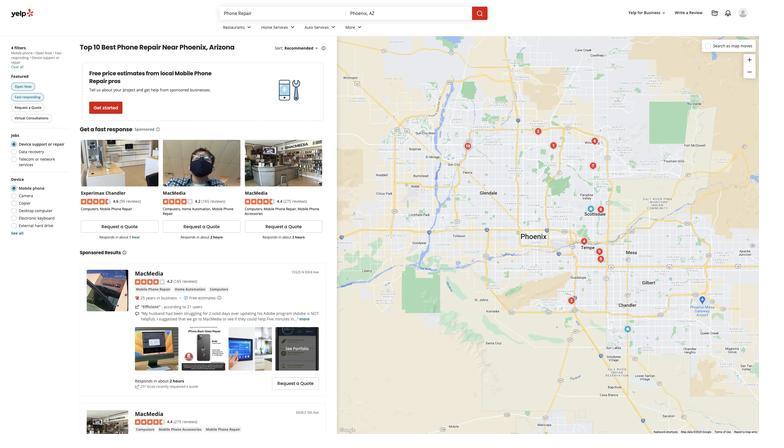 Task type: vqa. For each thing, say whether or not it's contained in the screenshot.
On on the top left of the page
no



Task type: locate. For each thing, give the bounding box(es) containing it.
accessories inside "computers, mobile phone repair, mobile phone accessories"
[[245, 212, 263, 216]]

sponsored
[[170, 87, 189, 93]]

1 vertical spatial option group
[[9, 177, 69, 236]]

get
[[94, 105, 101, 111], [80, 126, 89, 133]]

4.2 star rating image up 'years'
[[135, 279, 165, 285]]

home
[[261, 25, 272, 30], [182, 207, 191, 212], [175, 287, 185, 292]]

is
[[307, 311, 310, 316]]

16 free estimates v2 image
[[184, 296, 188, 300]]

responding inside button
[[22, 95, 41, 100]]

request inside featured group
[[15, 105, 28, 110]]

repair
[[11, 60, 20, 65], [53, 142, 64, 147]]

recovery
[[28, 149, 44, 154]]

could
[[247, 316, 257, 322]]

if
[[235, 316, 237, 322]]

1 vertical spatial 16 chevron down v2 image
[[315, 46, 319, 50]]

computers link
[[209, 287, 229, 292], [135, 427, 156, 433]]

4 24 chevron down v2 image from the left
[[356, 24, 363, 31]]

0 horizontal spatial 16 info v2 image
[[156, 127, 160, 132]]

computers for the computers link to the bottom
[[136, 427, 154, 432]]

©2023
[[694, 431, 702, 434]]

a inside group
[[29, 105, 31, 110]]

0 vertical spatial mobile phone repair
[[136, 287, 170, 292]]

according
[[164, 304, 182, 310]]

1 horizontal spatial sponsored
[[135, 127, 155, 132]]

in right 'years'
[[157, 295, 160, 301]]

request for 4.6
[[102, 224, 119, 230]]

1 vertical spatial mobile phone repair
[[206, 427, 240, 432]]

4.2 up business
[[167, 279, 173, 284]]

1 horizontal spatial free
[[189, 295, 197, 301]]

1 horizontal spatial computers link
[[209, 287, 229, 292]]

about down "computers, mobile phone repair, mobile phone accessories"
[[282, 235, 292, 240]]

all inside option group
[[19, 231, 24, 236]]

all for clear all
[[20, 65, 23, 69]]

1 horizontal spatial 4.2
[[195, 199, 201, 204]]

16 chevron down v2 image inside recommended dropdown button
[[315, 46, 319, 50]]

24 chevron down v2 image inside more link
[[356, 24, 363, 31]]

mobile phone accessories
[[159, 427, 202, 432]]

(275 up repair,
[[284, 199, 291, 204]]

now
[[45, 51, 52, 55], [24, 84, 32, 89]]

16 info v2 image
[[322, 46, 326, 50], [156, 127, 160, 132]]

about down computers, home automation, mobile phone repair
[[200, 235, 210, 240]]

featured group
[[10, 74, 69, 124]]

experimax chandler image
[[623, 324, 634, 335]]

responding down open now button
[[22, 95, 41, 100]]

1 horizontal spatial map
[[746, 431, 751, 434]]

get a fast response
[[80, 126, 132, 133]]

3 24 chevron down v2 image from the left
[[330, 24, 337, 31]]

solid
[[212, 311, 221, 316]]

(165 up home automation
[[174, 279, 181, 284]]

free inside free price estimates from local mobile phone repair pros tell us about your project and get help from sponsored businesses.
[[89, 70, 101, 77]]

about right the "us" in the top left of the page
[[102, 87, 112, 93]]

0 horizontal spatial see
[[11, 231, 18, 236]]

0 horizontal spatial fast-
[[15, 95, 22, 100]]

0 vertical spatial 4.4
[[277, 199, 283, 204]]

16 chevron down v2 image right business
[[662, 11, 666, 15]]

repair
[[139, 43, 161, 52], [89, 77, 107, 85], [122, 207, 132, 212], [163, 212, 173, 216], [160, 287, 170, 292], [229, 427, 240, 432]]

1
[[129, 235, 131, 240]]

1 computers, from the left
[[81, 207, 99, 212]]

business
[[644, 10, 661, 15]]

home inside home services link
[[261, 25, 272, 30]]

in for 4.2
[[197, 235, 200, 240]]

1 horizontal spatial get
[[94, 105, 101, 111]]

review
[[690, 10, 703, 15]]

responds in about 2 hours for (165 reviews)
[[181, 235, 223, 240]]

see
[[228, 316, 234, 322]]

open
[[36, 51, 44, 55], [15, 84, 23, 89]]

phone down filters
[[23, 51, 33, 55]]

1 option group from the top
[[9, 133, 69, 168]]

accessories inside button
[[182, 427, 202, 432]]

automation,
[[192, 207, 211, 212]]

device support or repair down filters
[[11, 55, 59, 65]]

None field
[[224, 10, 341, 16], [350, 10, 468, 16]]

1 horizontal spatial from
[[160, 87, 169, 93]]

mobile phone accessories link
[[158, 427, 203, 433]]

home left automation,
[[182, 207, 191, 212]]

estimates up users
[[198, 295, 216, 301]]

1 horizontal spatial mobile phone repair button
[[205, 427, 241, 433]]

6928 e 5th ave
[[296, 410, 319, 415]]

home down find field
[[261, 25, 272, 30]]

83rd
[[305, 270, 313, 275]]

ave right 5th
[[313, 410, 319, 415]]

0 vertical spatial for
[[638, 10, 643, 15]]

home inside computers, home automation, mobile phone repair
[[182, 207, 191, 212]]

1 vertical spatial 4.4 (275 reviews)
[[167, 419, 197, 425]]

4.4 up "computers, mobile phone repair, mobile phone accessories"
[[277, 199, 283, 204]]

sponsored for sponsored results
[[80, 250, 104, 256]]

computers, inside "computers, mobile phone repair, mobile phone accessories"
[[245, 207, 263, 212]]

4.2 star rating image up computers, home automation, mobile phone repair
[[163, 199, 193, 205]]

see for see all
[[11, 231, 18, 236]]

4.4
[[277, 199, 283, 204], [167, 419, 173, 425]]

1 vertical spatial computers button
[[135, 427, 156, 433]]

option group
[[9, 133, 69, 168], [9, 177, 69, 236]]

hours
[[213, 235, 223, 240], [295, 235, 305, 240], [173, 379, 184, 384]]

1 horizontal spatial 16 info v2 image
[[322, 46, 326, 50]]

sponsored left results
[[80, 250, 104, 256]]

request a quote button for 4.2 (165 reviews)
[[163, 221, 240, 233]]

4
[[11, 45, 13, 50]]

use
[[727, 431, 731, 434]]

0 vertical spatial computers
[[210, 287, 228, 292]]

recommended
[[285, 45, 313, 51]]

0 horizontal spatial from
[[146, 70, 159, 77]]

1 horizontal spatial or
[[48, 142, 52, 147]]

about left 1
[[119, 235, 128, 240]]

notifications image
[[725, 10, 732, 17]]

1 vertical spatial see
[[286, 346, 292, 352]]

macmedia image
[[463, 141, 474, 152], [463, 141, 474, 152], [87, 270, 128, 312], [87, 410, 128, 434]]

0 horizontal spatial computers button
[[135, 427, 156, 433]]

24 chevron down v2 image right auto services
[[330, 24, 337, 31]]

2 services from the left
[[314, 25, 329, 30]]

computers, for 4.6
[[81, 207, 99, 212]]

sponsored right response
[[135, 127, 155, 132]]

1 none field from the left
[[224, 10, 341, 16]]

recently
[[156, 385, 169, 389]]

0 horizontal spatial computers,
[[81, 207, 99, 212]]

(275 up mobile phone accessories
[[174, 419, 181, 425]]

get inside button
[[94, 105, 101, 111]]

free for price
[[89, 70, 101, 77]]

0 vertical spatial home
[[261, 25, 272, 30]]

mobile phone repair link
[[135, 287, 172, 292], [205, 427, 241, 433]]

1 vertical spatial computers link
[[135, 427, 156, 433]]

external
[[19, 223, 34, 228]]

to down days
[[223, 316, 227, 322]]

0 vertical spatial accessories
[[245, 212, 263, 216]]

0 vertical spatial device
[[32, 55, 42, 60]]

see inside option group
[[11, 231, 18, 236]]

2 option group from the top
[[9, 177, 69, 236]]

top
[[80, 43, 92, 52]]

repair inside computers, home automation, mobile phone repair
[[163, 212, 173, 216]]

device
[[32, 55, 42, 60], [19, 142, 31, 147], [11, 177, 24, 182]]

0 horizontal spatial •
[[29, 55, 32, 60]]

1 ave from the top
[[313, 270, 319, 275]]

2 none field from the left
[[350, 10, 468, 16]]

moves
[[741, 43, 753, 48]]

auto services
[[305, 25, 329, 30]]

fast- for fast- responding
[[55, 51, 62, 55]]

1 horizontal spatial (165
[[202, 199, 209, 204]]

asurion phone & tech repair image
[[590, 136, 601, 147]]

2 computers, from the left
[[163, 207, 181, 212]]

(165 for 4.2 star rating image to the bottom
[[174, 279, 181, 284]]

1 vertical spatial computers
[[136, 427, 154, 432]]

quote for 4.6
[[125, 224, 138, 230]]

ave for (165 reviews)
[[313, 270, 319, 275]]

1 horizontal spatial hours
[[213, 235, 223, 240]]

mobile inside free price estimates from local mobile phone repair pros tell us about your project and get help from sponsored businesses.
[[175, 70, 193, 77]]

business categories element
[[219, 20, 748, 36]]

in for 4.4
[[279, 235, 282, 240]]

open inside button
[[15, 84, 23, 89]]

get for get a fast response
[[80, 126, 89, 133]]

0 vertical spatial open
[[36, 51, 44, 55]]

•
[[33, 51, 35, 55], [53, 51, 54, 55], [29, 55, 32, 60]]

computers button for the computers link to the bottom
[[135, 427, 156, 433]]

1 vertical spatial open
[[15, 84, 23, 89]]

for
[[638, 10, 643, 15], [203, 311, 208, 316]]

estimates up project
[[117, 70, 145, 77]]

0 horizontal spatial open
[[15, 84, 23, 89]]

1 horizontal spatial 4.4 (275 reviews)
[[277, 199, 307, 204]]

1 vertical spatial home
[[182, 207, 191, 212]]

24 chevron down v2 image right more
[[356, 24, 363, 31]]

request for 4.2
[[184, 224, 201, 230]]

phone up camera
[[33, 186, 45, 191]]

4.4 up mobile phone accessories
[[167, 419, 173, 425]]

services inside home services link
[[273, 25, 288, 30]]

0 vertical spatial sponsored
[[135, 127, 155, 132]]

reviews) right (99
[[126, 199, 141, 204]]

responds in about 2 hours up recently
[[135, 379, 184, 384]]

responds for 4.6
[[99, 235, 115, 240]]

all down external
[[19, 231, 24, 236]]

4.4 (275 reviews) up mobile phone accessories
[[167, 419, 197, 425]]

quote for 4.2
[[207, 224, 220, 230]]

none field near
[[350, 10, 468, 16]]

consultations
[[26, 116, 48, 121]]

(165 up automation,
[[202, 199, 209, 204]]

0 horizontal spatial 4.4 star rating image
[[135, 420, 165, 425]]

all right clear
[[20, 65, 23, 69]]

search
[[713, 43, 726, 48]]

1 16 trending v2 image from the top
[[135, 305, 139, 309]]

none field find
[[224, 10, 341, 16]]

see
[[11, 231, 18, 236], [286, 346, 292, 352]]

mobile phone • open now •
[[11, 51, 55, 55]]

0 horizontal spatial (165
[[174, 279, 181, 284]]

0 vertical spatial ave
[[313, 270, 319, 275]]

request a quote button
[[11, 104, 45, 112], [81, 221, 158, 233], [163, 221, 240, 233], [245, 221, 322, 233], [272, 378, 319, 390]]

repair up the network
[[53, 142, 64, 147]]

from left local
[[146, 70, 159, 77]]

16 trending v2 image up 16 speech v2 icon
[[135, 305, 139, 309]]

0 horizontal spatial mobile phone repair button
[[135, 287, 172, 292]]

electronic keyboard
[[19, 216, 55, 221]]

free price estimates from local mobile phone repair pros tell us about your project and get help from sponsored businesses.
[[89, 70, 212, 93]]

1 vertical spatial fast-
[[15, 95, 22, 100]]

0 horizontal spatial repair
[[11, 60, 20, 65]]

estimates
[[117, 70, 145, 77], [198, 295, 216, 301]]

2 horizontal spatial •
[[53, 51, 54, 55]]

reviews) up home automation
[[182, 279, 197, 284]]

0 horizontal spatial now
[[24, 84, 32, 89]]

1 horizontal spatial services
[[314, 25, 329, 30]]

helpful).
[[141, 316, 156, 322]]

device inside device support or repair
[[32, 55, 42, 60]]

option group containing jobs
[[9, 133, 69, 168]]

get left started in the left top of the page
[[94, 105, 101, 111]]

for left solid
[[203, 311, 208, 316]]

info icon image
[[217, 296, 222, 300], [217, 296, 222, 300]]

2 vertical spatial or
[[35, 157, 39, 162]]

4.4 star rating image
[[245, 199, 275, 205], [135, 420, 165, 425]]

0 horizontal spatial 4.2
[[167, 279, 173, 284]]

16 chevron down v2 image for yelp for business
[[662, 11, 666, 15]]

map left 'error'
[[746, 431, 751, 434]]

hour
[[132, 235, 140, 240]]

responds in about 2 hours down computers, home automation, mobile phone repair
[[181, 235, 223, 240]]

1 horizontal spatial repair
[[53, 142, 64, 147]]

to right go
[[198, 316, 202, 322]]

1 vertical spatial free
[[189, 295, 197, 301]]

15525
[[292, 270, 301, 275]]

the apple xchange image
[[596, 254, 607, 265]]

2 ave from the top
[[313, 410, 319, 415]]

1 vertical spatial map
[[746, 431, 751, 434]]

free right 16 free estimates v2 image
[[189, 295, 197, 301]]

1 vertical spatial 4.2 (165 reviews)
[[167, 279, 197, 284]]

1 horizontal spatial see
[[286, 346, 292, 352]]

filters
[[14, 45, 26, 50]]

or up the network
[[48, 142, 52, 147]]

home inside home automation button
[[175, 287, 185, 292]]

0 horizontal spatial get
[[80, 126, 89, 133]]

home for automation
[[175, 287, 185, 292]]

iphonecpr mobile iphone repair image
[[579, 236, 590, 247]]

1 horizontal spatial now
[[45, 51, 52, 55]]

0 horizontal spatial map
[[732, 43, 740, 48]]

reviews) up automation,
[[210, 199, 225, 204]]

computers, for 4.4
[[245, 207, 263, 212]]

4.2 star rating image
[[163, 199, 193, 205], [135, 279, 165, 285]]

keyboard
[[38, 216, 55, 221]]

map right as
[[732, 43, 740, 48]]

1 services from the left
[[273, 25, 288, 30]]

responding up clear all link
[[11, 55, 29, 60]]

2
[[210, 235, 212, 240], [292, 235, 294, 240], [209, 311, 211, 316], [170, 379, 172, 384]]

get left fast
[[80, 126, 89, 133]]

1 24 chevron down v2 image from the left
[[246, 24, 253, 31]]

get started button
[[89, 102, 123, 114]]

1 vertical spatial (165
[[174, 279, 181, 284]]

24 chevron down v2 image left auto
[[289, 24, 296, 31]]

more
[[346, 25, 355, 30]]

experimax
[[81, 190, 104, 196]]

home automation
[[175, 287, 205, 292]]

business
[[161, 295, 177, 301]]

4.4 (275 reviews) up repair,
[[277, 199, 307, 204]]

free for estimates
[[189, 295, 197, 301]]

error
[[752, 431, 758, 434]]

4.2
[[195, 199, 201, 204], [167, 279, 173, 284]]

for inside "button"
[[638, 10, 643, 15]]

phone inside free price estimates from local mobile phone repair pros tell us about your project and get help from sponsored businesses.
[[194, 70, 212, 77]]

0 vertical spatial free
[[89, 70, 101, 77]]

0 horizontal spatial services
[[273, 25, 288, 30]]

free left price
[[89, 70, 101, 77]]

1 horizontal spatial estimates
[[198, 295, 216, 301]]

or down 'recovery'
[[35, 157, 39, 162]]

2 vertical spatial home
[[175, 287, 185, 292]]

services for home services
[[273, 25, 288, 30]]

request a quote inside featured group
[[15, 105, 41, 110]]

"my husband had been struggling for 2 solid days over updating his adobe program (adobe is not helpful). i suggested that we go to macmedia to see if they could help.five minutes in…"
[[141, 311, 319, 322]]

device support or repair up 'recovery'
[[19, 142, 64, 147]]

they
[[238, 316, 246, 322]]

in down computers, home automation, mobile phone repair
[[197, 235, 200, 240]]

go
[[193, 316, 197, 322]]

16 chevron down v2 image right recommended on the top
[[315, 46, 319, 50]]

0 vertical spatial get
[[94, 105, 101, 111]]

1 horizontal spatial none field
[[350, 10, 468, 16]]

4.2 (165 reviews) for 4.2 star rating image to the bottom
[[167, 279, 197, 284]]

24 chevron down v2 image inside restaurants "link"
[[246, 24, 253, 31]]

repair up featured
[[11, 60, 20, 65]]

0 vertical spatial 4.2 star rating image
[[163, 199, 193, 205]]

0 vertical spatial 4.4 star rating image
[[245, 199, 275, 205]]

services right auto
[[314, 25, 329, 30]]

map for error
[[746, 431, 751, 434]]

0 horizontal spatial free
[[89, 70, 101, 77]]

16 chevron down v2 image
[[662, 11, 666, 15], [315, 46, 319, 50]]

ave right 83rd
[[313, 270, 319, 275]]

0 horizontal spatial none field
[[224, 10, 341, 16]]

clear all
[[11, 65, 23, 69]]

2 inside "my husband had been struggling for 2 solid days over updating his adobe program (adobe is not helpful). i suggested that we go to macmedia to see if they could help.five minutes in…"
[[209, 311, 211, 316]]

24 chevron down v2 image inside auto services link
[[330, 24, 337, 31]]

0 horizontal spatial sponsored
[[80, 250, 104, 256]]

0 vertical spatial 16 chevron down v2 image
[[662, 11, 666, 15]]

repair inside option group
[[53, 142, 64, 147]]

mobile inside button
[[159, 427, 170, 432]]

about for 4.2
[[200, 235, 210, 240]]

1 vertical spatial 4.4
[[167, 419, 173, 425]]

map
[[681, 431, 687, 434]]

search as map moves
[[713, 43, 753, 48]]

3 computers, from the left
[[245, 207, 263, 212]]

24 chevron down v2 image right restaurants
[[246, 24, 253, 31]]

24 chevron down v2 image
[[246, 24, 253, 31], [289, 24, 296, 31], [330, 24, 337, 31], [356, 24, 363, 31]]

quote inside featured group
[[31, 105, 41, 110]]

ave
[[313, 270, 319, 275], [313, 410, 319, 415]]

responds in about 2 hours down "computers, mobile phone repair, mobile phone accessories"
[[263, 235, 305, 240]]

map region
[[291, 32, 759, 434]]

responding inside fast- responding
[[11, 55, 29, 60]]

0 horizontal spatial estimates
[[117, 70, 145, 77]]

16 trending v2 image left 237 in the bottom of the page
[[135, 385, 139, 389]]

virtual consultations button
[[11, 114, 52, 123]]

desktop
[[19, 208, 34, 213]]

years
[[146, 295, 156, 301]]

0 horizontal spatial (275
[[174, 419, 181, 425]]

16 trending v2 image
[[135, 305, 139, 309], [135, 385, 139, 389]]

that
[[178, 316, 186, 322]]

4.2 up automation,
[[195, 199, 201, 204]]

see for see portfolio
[[286, 346, 292, 352]]

0 vertical spatial 16 trending v2 image
[[135, 305, 139, 309]]

computers, mobile phone repair
[[81, 207, 132, 212]]

in down "computers, mobile phone repair, mobile phone accessories"
[[279, 235, 282, 240]]

home up 16 free estimates v2 image
[[175, 287, 185, 292]]

2 horizontal spatial computers,
[[245, 207, 263, 212]]

group
[[744, 54, 756, 78]]

1 vertical spatial mobile phone repair button
[[205, 427, 241, 433]]

0 vertical spatial all
[[20, 65, 23, 69]]

1 horizontal spatial fast-
[[55, 51, 62, 55]]

4.2 (165 reviews) up home automation
[[167, 279, 197, 284]]

program
[[276, 311, 292, 316]]

1 horizontal spatial computers
[[210, 287, 228, 292]]

reviews) up repair,
[[292, 199, 307, 204]]

24 chevron down v2 image inside home services link
[[289, 24, 296, 31]]

fast- inside button
[[15, 95, 22, 100]]

reviews) for mobile
[[210, 199, 225, 204]]

services inside auto services link
[[314, 25, 329, 30]]

(adobe
[[293, 311, 306, 316]]

16 chevron down v2 image inside yelp for business "button"
[[662, 11, 666, 15]]

0 horizontal spatial accessories
[[182, 427, 202, 432]]

from right help
[[160, 87, 169, 93]]

request a quote
[[15, 105, 41, 110], [102, 224, 138, 230], [184, 224, 220, 230], [266, 224, 302, 230], [278, 381, 314, 387]]

computers, inside computers, home automation, mobile phone repair
[[163, 207, 181, 212]]

None search field
[[220, 7, 489, 20]]

about for 4.4
[[282, 235, 292, 240]]

4.2 for top 4.2 star rating image
[[195, 199, 201, 204]]

services down find field
[[273, 25, 288, 30]]

quote
[[31, 105, 41, 110], [125, 224, 138, 230], [207, 224, 220, 230], [289, 224, 302, 230], [300, 381, 314, 387]]

sponsored
[[135, 127, 155, 132], [80, 250, 104, 256]]

0 vertical spatial computers link
[[209, 287, 229, 292]]

1 horizontal spatial 16 chevron down v2 image
[[662, 11, 666, 15]]

data recovery
[[19, 149, 44, 154]]

in left 1
[[116, 235, 118, 240]]

to left 21
[[183, 304, 186, 310]]

0 horizontal spatial or
[[35, 157, 39, 162]]

home services link
[[257, 20, 300, 36]]

0 horizontal spatial 4.4
[[167, 419, 173, 425]]

fast- inside fast- responding
[[55, 51, 62, 55]]

0 vertical spatial option group
[[9, 133, 69, 168]]

computers,
[[81, 207, 99, 212], [163, 207, 181, 212], [245, 207, 263, 212]]

0 vertical spatial see
[[11, 231, 18, 236]]

4.2 (165 reviews) up automation,
[[195, 199, 225, 204]]

phone inside option group
[[33, 186, 45, 191]]

for right yelp
[[638, 10, 643, 15]]

1 vertical spatial responding
[[22, 95, 41, 100]]

repair inside free price estimates from local mobile phone repair pros tell us about your project and get help from sponsored businesses.
[[89, 77, 107, 85]]

hours for 4.2 (165 reviews)
[[213, 235, 223, 240]]

macmedia inside "my husband had been struggling for 2 solid days over updating his adobe program (adobe is not helpful). i suggested that we go to macmedia to see if they could help.five minutes in…"
[[203, 316, 222, 322]]

or right mobile phone • open now • on the left top
[[56, 55, 59, 60]]

0 vertical spatial or
[[56, 55, 59, 60]]

2 24 chevron down v2 image from the left
[[289, 24, 296, 31]]



Task type: describe. For each thing, give the bounding box(es) containing it.
virtual consultations
[[15, 116, 48, 121]]

phone for mobile phone
[[33, 186, 45, 191]]

repair,
[[286, 207, 297, 212]]

days
[[222, 311, 230, 316]]

free price estimates from local mobile phone repair pros image
[[276, 76, 303, 104]]

mobile inside computers, home automation, mobile phone repair
[[212, 207, 223, 212]]

1 horizontal spatial mobile phone repair
[[206, 427, 240, 432]]

data
[[688, 431, 693, 434]]

about inside free price estimates from local mobile phone repair pros tell us about your project and get help from sponsored businesses.
[[102, 87, 112, 93]]

get
[[144, 87, 150, 93]]

terms
[[715, 431, 723, 434]]

1 horizontal spatial to
[[198, 316, 202, 322]]

for inside "my husband had been struggling for 2 solid days over updating his adobe program (adobe is not helpful). i suggested that we go to macmedia to see if they could help.five minutes in…"
[[203, 311, 208, 316]]

16 speech v2 image
[[135, 312, 139, 316]]

2 16 trending v2 image from the top
[[135, 385, 139, 389]]

about for 4.6
[[119, 235, 128, 240]]

google image
[[338, 427, 357, 434]]

get for get started
[[94, 105, 101, 111]]

responding for fast- responding
[[11, 55, 29, 60]]

4.2 for 4.2 star rating image to the bottom
[[167, 279, 173, 284]]

sponsored for sponsored
[[135, 127, 155, 132]]

and
[[136, 87, 143, 93]]

more
[[299, 316, 310, 322]]

1 horizontal spatial mobile phone repair link
[[205, 427, 241, 433]]

google
[[703, 431, 712, 434]]

best
[[101, 43, 116, 52]]

1 horizontal spatial open
[[36, 51, 44, 55]]

(99
[[120, 199, 125, 204]]

fast- for fast-responding
[[15, 95, 22, 100]]

write
[[675, 10, 685, 15]]

portfolio
[[293, 346, 309, 352]]

0 vertical spatial from
[[146, 70, 159, 77]]

25 years in business
[[141, 295, 177, 301]]

quote
[[189, 385, 198, 389]]

4.6 (99 reviews)
[[113, 199, 141, 204]]

home for services
[[261, 25, 272, 30]]

0 horizontal spatial hours
[[173, 379, 184, 384]]

microfix image
[[594, 246, 605, 257]]

now inside button
[[24, 84, 32, 89]]

yelp
[[629, 10, 637, 15]]

featured
[[11, 74, 29, 79]]

phone for mobile phone • open now •
[[23, 51, 33, 55]]

16 info v2 image for get a fast response
[[156, 127, 160, 132]]

21
[[187, 304, 192, 310]]

16 info v2 image for top 10 best phone repair near phoenix, arizona
[[322, 46, 326, 50]]

us
[[97, 87, 101, 93]]

open now button
[[11, 83, 35, 91]]

clear all link
[[11, 65, 23, 69]]

Near text field
[[350, 10, 468, 16]]

(165 for top 4.2 star rating image
[[202, 199, 209, 204]]

sponsored results
[[80, 250, 121, 256]]

2 horizontal spatial to
[[223, 316, 227, 322]]

tell
[[89, 87, 96, 93]]

search image
[[477, 10, 483, 17]]

"my
[[141, 311, 148, 316]]

request for 4.4
[[266, 224, 283, 230]]

request a quote button inside featured group
[[11, 104, 45, 112]]

16 years in business v2 image
[[135, 296, 139, 300]]

christina o. image
[[738, 7, 748, 17]]

i
[[157, 316, 158, 322]]

24 chevron down v2 image for more
[[356, 24, 363, 31]]

0 vertical spatial mobile phone repair button
[[135, 287, 172, 292]]

help.five
[[258, 316, 274, 322]]

hours for 4.4 (275 reviews)
[[295, 235, 305, 240]]

request a quote button for 4.6 (99 reviews)
[[81, 221, 158, 233]]

help
[[151, 87, 159, 93]]

map data ©2023 google
[[681, 431, 712, 434]]

drive
[[44, 223, 53, 228]]

computer
[[35, 208, 53, 213]]

mac masters mac & iphone repair image
[[596, 204, 607, 215]]

local
[[160, 70, 174, 77]]

sun cellular image
[[548, 140, 559, 151]]

responds for 4.4
[[263, 235, 278, 240]]

0 vertical spatial device support or repair
[[11, 55, 59, 65]]

yelp for business
[[629, 10, 661, 15]]

computers, mobile phone repair, mobile phone accessories
[[245, 207, 319, 216]]

report
[[735, 431, 743, 434]]

ahwatukee cell phone repair image
[[566, 295, 577, 307]]

users
[[193, 304, 203, 310]]

businesses.
[[190, 87, 211, 93]]

0 vertical spatial support
[[43, 55, 55, 60]]

0 vertical spatial 4.4 (275 reviews)
[[277, 199, 307, 204]]

0 vertical spatial mobile phone repair link
[[135, 287, 172, 292]]

computers for the rightmost the computers link
[[210, 287, 228, 292]]

been
[[174, 311, 183, 316]]

all for see all
[[19, 231, 24, 236]]

terms of use
[[715, 431, 731, 434]]

reviews) for repair,
[[292, 199, 307, 204]]

report a map error link
[[735, 431, 758, 434]]

0 horizontal spatial 4.4 (275 reviews)
[[167, 419, 197, 425]]

4.2 (165 reviews) for top 4.2 star rating image
[[195, 199, 225, 204]]

1 vertical spatial support
[[32, 142, 47, 147]]

16 chevron down v2 image for recommended
[[315, 46, 319, 50]]

minutes
[[275, 316, 290, 322]]

jobs
[[11, 133, 19, 138]]

1 horizontal spatial 4.4
[[277, 199, 283, 204]]

16 info v2 image
[[122, 251, 127, 255]]

24 chevron down v2 image for restaurants
[[246, 24, 253, 31]]

your
[[113, 87, 122, 93]]

phone inside computers, home automation, mobile phone repair
[[224, 207, 234, 212]]

started
[[102, 105, 118, 111]]

fast-responding
[[15, 95, 41, 100]]

4.6
[[113, 199, 119, 204]]

1 vertical spatial device
[[19, 142, 31, 147]]

request a quote for 4.2 (165 reviews)
[[184, 224, 220, 230]]

24 chevron down v2 image for auto services
[[330, 24, 337, 31]]

computers, home automation, mobile phone repair
[[163, 207, 234, 216]]

telecom
[[19, 157, 34, 162]]

husband
[[149, 311, 165, 316]]

0 vertical spatial (275
[[284, 199, 291, 204]]

arizona ipad repair image
[[588, 160, 599, 172]]

phone inside button
[[171, 427, 181, 432]]

suggested
[[159, 316, 177, 322]]

responding for fast-responding
[[22, 95, 41, 100]]

macmedia image
[[586, 204, 597, 215]]

zoom in image
[[747, 56, 753, 63]]

1 vertical spatial or
[[48, 142, 52, 147]]

237
[[140, 385, 146, 389]]

request a quote for 4.6 (99 reviews)
[[102, 224, 138, 230]]

Find text field
[[224, 10, 341, 16]]

responds in about 1 hour
[[99, 235, 140, 240]]

option group containing device
[[9, 177, 69, 236]]

free estimates
[[189, 295, 216, 301]]

computers, for 4.2
[[163, 207, 181, 212]]

keyboard shortcuts
[[654, 431, 678, 434]]

request a quote for 4.4 (275 reviews)
[[266, 224, 302, 230]]

arizona
[[209, 43, 235, 52]]

6928
[[296, 410, 304, 415]]

recommended button
[[285, 45, 319, 51]]

reviews) up mobile phone accessories
[[182, 419, 197, 425]]

responds for 4.2
[[181, 235, 196, 240]]

shortcuts
[[666, 431, 678, 434]]

auto services link
[[300, 20, 341, 36]]

desktop computer
[[19, 208, 53, 213]]

more link
[[299, 316, 310, 322]]

1 horizontal spatial •
[[33, 51, 35, 55]]

0 vertical spatial repair
[[11, 60, 20, 65]]

1 vertical spatial (275
[[174, 419, 181, 425]]

4 filters
[[11, 45, 26, 50]]

home services
[[261, 25, 288, 30]]

pros
[[108, 77, 121, 85]]

about up recently
[[158, 379, 169, 384]]

user actions element
[[624, 7, 756, 41]]

1 vertical spatial 4.2 star rating image
[[135, 279, 165, 285]]

5th
[[307, 410, 313, 415]]

quote for 4.4
[[289, 224, 302, 230]]

fast
[[95, 126, 106, 133]]

home automation link
[[174, 287, 207, 292]]

reviews) for repair
[[126, 199, 141, 204]]

of
[[723, 431, 726, 434]]

locals
[[147, 385, 156, 389]]

or inside telecom or network services
[[35, 157, 39, 162]]

responds in about 2 hours for (275 reviews)
[[263, 235, 305, 240]]

projects image
[[712, 10, 718, 17]]

repairy image
[[533, 126, 544, 137]]

4.6 star rating image
[[81, 199, 111, 205]]

over
[[231, 311, 239, 316]]

struggling
[[184, 311, 202, 316]]

map for moves
[[732, 43, 740, 48]]

in up 'locals'
[[154, 379, 157, 384]]

in for 4.6
[[116, 235, 118, 240]]

computers button for the rightmost the computers link
[[209, 287, 229, 292]]

1 vertical spatial from
[[160, 87, 169, 93]]

1 horizontal spatial 4.4 star rating image
[[245, 199, 275, 205]]

24 chevron down v2 image for home services
[[289, 24, 296, 31]]

phoenix,
[[180, 43, 208, 52]]

updating
[[240, 311, 256, 316]]

zoom out image
[[747, 69, 753, 75]]

clear
[[11, 65, 19, 69]]

restaurants
[[223, 25, 245, 30]]

network
[[40, 157, 55, 162]]

request a quote button for 4.4 (275 reviews)
[[245, 221, 322, 233]]

auto
[[305, 25, 313, 30]]

n
[[302, 270, 304, 275]]

write a review
[[675, 10, 703, 15]]

device support or repair inside option group
[[19, 142, 64, 147]]

ave for (275 reviews)
[[313, 410, 319, 415]]

services for auto services
[[314, 25, 329, 30]]

mobile phone accessories button
[[158, 427, 203, 433]]

2 vertical spatial device
[[11, 177, 24, 182]]

project
[[123, 87, 135, 93]]

0 horizontal spatial to
[[183, 304, 186, 310]]

estimates inside free price estimates from local mobile phone repair pros tell us about your project and get help from sponsored businesses.
[[117, 70, 145, 77]]



